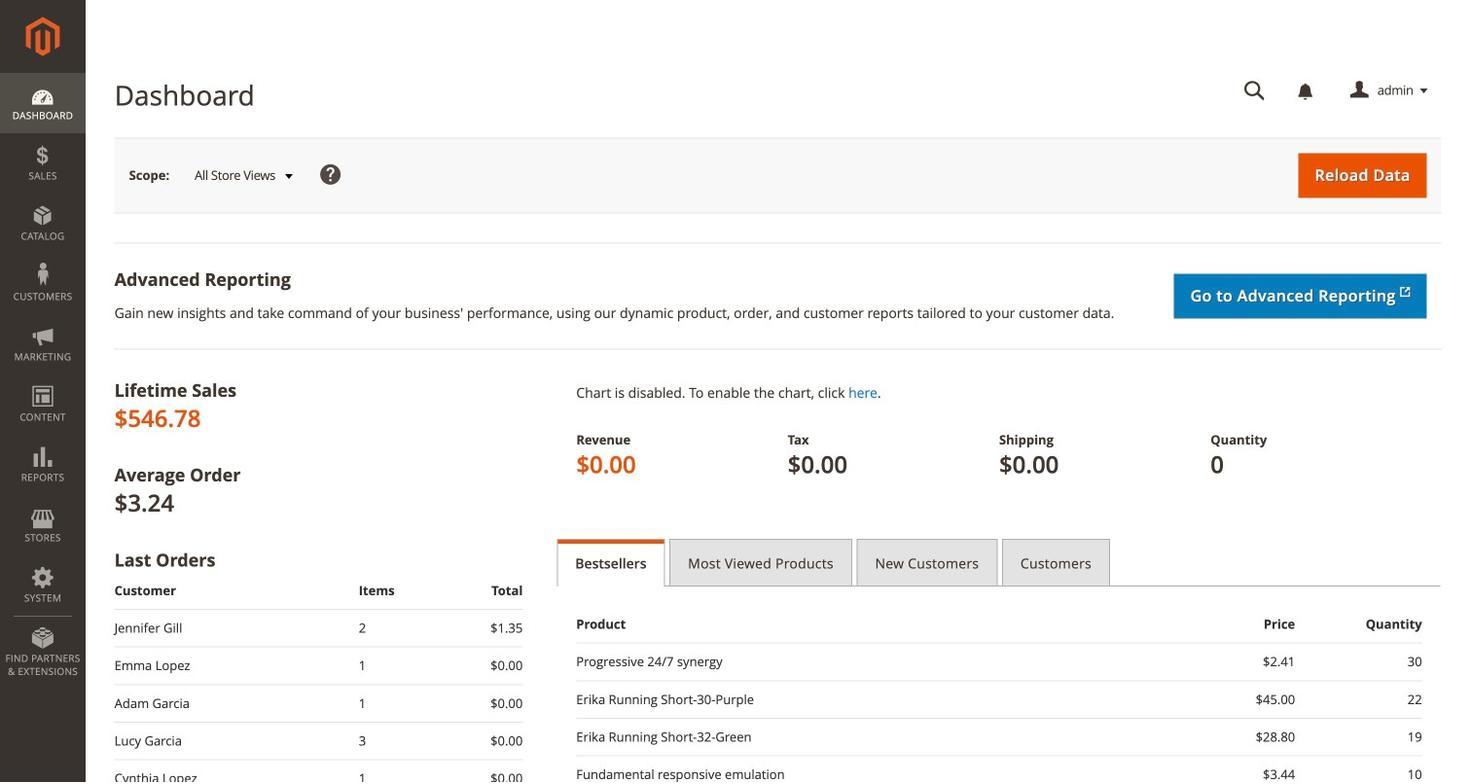 Task type: locate. For each thing, give the bounding box(es) containing it.
menu bar
[[0, 73, 86, 688]]

None text field
[[1231, 74, 1279, 108]]

tab list
[[557, 539, 1442, 587]]



Task type: describe. For each thing, give the bounding box(es) containing it.
magento admin panel image
[[26, 17, 60, 56]]



